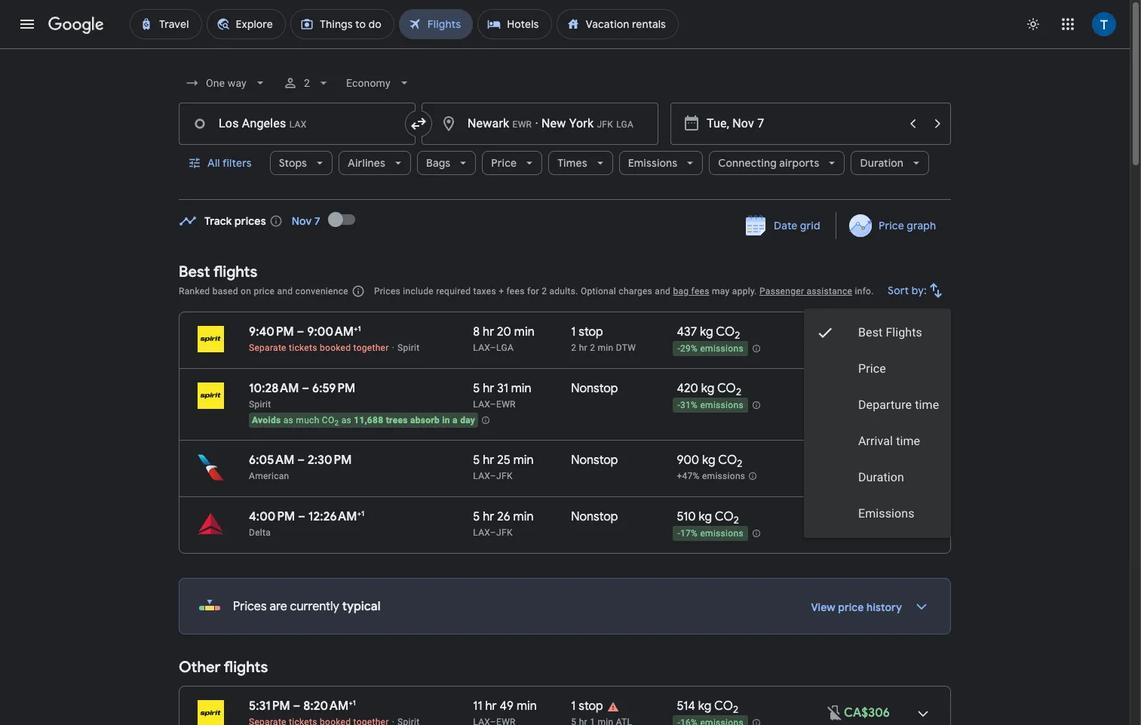 Task type: describe. For each thing, give the bounding box(es) containing it.
306 Canadian dollars text field
[[845, 706, 891, 721]]

leaves los angeles international airport at 5:31 pm on tuesday, november 7 and arrives at newark liberty international airport at 8:20 am on wednesday, november 8. element
[[249, 698, 356, 714]]

1 fees from the left
[[507, 286, 525, 297]]

total duration 8 hr 20 min. element
[[473, 325, 572, 342]]

510
[[677, 509, 696, 525]]

5 for 5 hr 26 min
[[473, 509, 480, 525]]

co for 900
[[719, 453, 738, 468]]

hr right the 11
[[486, 699, 497, 714]]

based
[[213, 286, 238, 297]]

together
[[354, 343, 389, 353]]

- for 510
[[678, 528, 681, 539]]

– inside 9:40 pm – 9:00 am + 1
[[297, 325, 305, 340]]

– inside 6:05 am – 2:30 pm american
[[298, 453, 305, 468]]

510 kg co 2
[[677, 509, 740, 527]]

Departure time: 6:05 AM. text field
[[249, 453, 295, 468]]

2 inside avoids as much co 2 as 11,688 trees absorb in a day
[[335, 419, 339, 427]]

Arrival time: 8:20 AM on  Wednesday, November 8. text field
[[304, 698, 356, 714]]

437 kg co 2
[[677, 325, 741, 342]]

bag fees button
[[674, 286, 710, 297]]

emissions down 900 kg co 2
[[703, 471, 746, 482]]

sort by:
[[889, 284, 928, 297]]

times button
[[549, 145, 613, 181]]

0 vertical spatial price
[[254, 286, 275, 297]]

hr for 5 hr 25 min
[[483, 453, 495, 468]]

airlines
[[348, 156, 386, 170]]

trees
[[386, 415, 408, 426]]

nonstop flight. element for 5 hr 26 min
[[572, 509, 619, 527]]

passenger assistance button
[[760, 286, 853, 297]]

kg for 420
[[702, 381, 715, 396]]

Departure text field
[[707, 103, 900, 144]]

select your sort order. menu
[[804, 309, 952, 538]]

lga
[[497, 343, 514, 353]]

avoids as much co 2 as 11,688 trees absorb in a day
[[252, 415, 476, 427]]

time for departure time
[[916, 398, 940, 412]]

emissions inside popup button
[[628, 156, 678, 170]]

co for 420
[[718, 381, 737, 396]]

stop for 1 stop
[[579, 699, 604, 714]]

– inside 5 hr 25 min lax – jfk
[[490, 471, 497, 482]]

avoids as much co2 as 11688 trees absorb in a day. learn more about this calculation. image
[[482, 416, 491, 425]]

booked
[[320, 343, 351, 353]]

airlines button
[[339, 145, 411, 181]]

connecting
[[719, 156, 777, 170]]

-31% emissions
[[678, 400, 744, 411]]

2 inside 514 kg co 2
[[734, 704, 739, 716]]

are
[[270, 599, 287, 614]]

prices
[[235, 214, 266, 228]]

leaves los angeles international airport at 9:40 pm on tuesday, november 7 and arrives at laguardia airport at 9:00 am on wednesday, november 8. element
[[249, 324, 361, 340]]

much
[[296, 415, 320, 426]]

420 kg co 2
[[677, 381, 742, 399]]

– inside 10:28 am – 6:59 pm spirit
[[302, 381, 310, 396]]

Arrival time: 6:59 PM. text field
[[313, 381, 356, 396]]

1 inside 1 stop 2 hr 2 min dtw
[[572, 325, 576, 340]]

0 vertical spatial spirit
[[398, 343, 420, 353]]

– inside 5 hr 31 min lax – ewr
[[490, 399, 497, 410]]

10:28 am – 6:59 pm spirit
[[249, 381, 356, 410]]

total duration 11 hr 49 min. element
[[473, 699, 572, 716]]

ranked
[[179, 286, 210, 297]]

nonstop flight. element for 5 hr 25 min
[[572, 453, 619, 470]]

typical
[[342, 599, 381, 614]]

departure
[[859, 398, 912, 412]]

1 right 49
[[572, 699, 576, 714]]

Departure time: 5:31 PM. text field
[[249, 699, 290, 714]]

track
[[205, 214, 232, 228]]

+ for 9:00 am
[[354, 324, 358, 334]]

best flights radio item
[[804, 315, 952, 351]]

swap origin and destination. image
[[410, 115, 428, 133]]

apply.
[[733, 286, 758, 297]]

best flights
[[859, 325, 923, 340]]

9:00 am
[[307, 325, 354, 340]]

american
[[249, 471, 289, 482]]

9:40 pm – 9:00 am + 1
[[249, 324, 361, 340]]

date
[[774, 219, 798, 232]]

5 for 5 hr 25 min
[[473, 453, 480, 468]]

4:00 pm
[[249, 509, 295, 525]]

this price for this flight doesn't include overhead bin access. if you need a carry-on bag, use the bags filter to update prices. image
[[826, 704, 845, 722]]

emissions button
[[619, 145, 704, 181]]

25
[[498, 453, 511, 468]]

time for arrival time
[[897, 434, 921, 448]]

+47% emissions
[[677, 471, 746, 482]]

ca$705 for 510
[[845, 516, 891, 531]]

bags
[[427, 156, 451, 170]]

emissions for 420
[[701, 400, 744, 411]]

dtw
[[616, 343, 636, 353]]

ca$306
[[845, 706, 891, 721]]

adults.
[[550, 286, 579, 297]]

11,688
[[354, 415, 384, 426]]

6:59 pm
[[313, 381, 356, 396]]

nonstop for 5 hr 25 min
[[572, 453, 619, 468]]

kg for 514
[[699, 699, 712, 714]]

20
[[497, 325, 512, 340]]

Departure time: 10:28 AM. text field
[[249, 381, 299, 396]]

main content containing best flights
[[179, 202, 952, 725]]

2 as from the left
[[342, 415, 352, 426]]

1 for 11 hr 49 min
[[353, 698, 356, 708]]

+47%
[[677, 471, 700, 482]]

a
[[453, 415, 458, 426]]

1 for 8 hr 20 min
[[358, 324, 361, 334]]

none text field inside search field
[[422, 103, 659, 145]]

hr for 8 hr 20 min
[[483, 325, 495, 340]]

514
[[677, 699, 696, 714]]

none search field containing newark
[[179, 65, 952, 200]]

include
[[403, 286, 434, 297]]

min right 49
[[517, 699, 537, 714]]

change appearance image
[[1016, 6, 1052, 42]]

min inside 1 stop 2 hr 2 min dtw
[[598, 343, 614, 353]]

price inside popup button
[[492, 156, 517, 170]]

all filters
[[208, 156, 252, 170]]

price graph button
[[840, 212, 949, 239]]

– inside 5 hr 26 min lax – jfk
[[490, 528, 497, 538]]

7
[[315, 214, 321, 228]]

49
[[500, 699, 514, 714]]

lax for 5 hr 31 min
[[473, 399, 490, 410]]

8 hr 20 min lax – lga
[[473, 325, 535, 353]]

flight details. leaves los angeles international airport at 4:00 pm on tuesday, november 7 and arrives at john f. kennedy international airport at 12:26 am on wednesday, november 8. image
[[906, 506, 942, 543]]

ca$320
[[845, 331, 891, 346]]

hr inside 1 stop 2 hr 2 min dtw
[[579, 343, 588, 353]]

nonstop for 5 hr 26 min
[[572, 509, 619, 525]]

2 inside popup button
[[304, 77, 310, 89]]

nov 7
[[292, 214, 321, 228]]

view
[[812, 601, 836, 614]]

1 and from the left
[[277, 286, 293, 297]]

11 hr 49 min
[[473, 699, 537, 714]]

stops button
[[270, 145, 333, 181]]

learn more about ranking image
[[352, 285, 365, 298]]

hr for 5 hr 26 min
[[483, 509, 495, 525]]

6:05 am – 2:30 pm american
[[249, 453, 352, 482]]

flights for other flights
[[224, 658, 268, 677]]

+ for 12:26 am
[[357, 509, 362, 519]]

absorb
[[411, 415, 440, 426]]

york
[[570, 116, 594, 131]]

emissions inside "select your sort order." menu
[[859, 506, 915, 521]]

lax for 8 hr 20 min
[[473, 343, 490, 353]]

sort
[[889, 284, 910, 297]]

emissions for 510
[[701, 528, 744, 539]]

duration inside popup button
[[861, 156, 904, 170]]

connecting airports
[[719, 156, 820, 170]]

hr for 5 hr 31 min
[[483, 381, 495, 396]]

ewr
[[497, 399, 516, 410]]

1 as from the left
[[284, 415, 294, 426]]

705 Canadian dollars text field
[[845, 460, 891, 475]]

12:26 am
[[309, 509, 357, 525]]

newark
[[468, 116, 510, 131]]

ca$705 for 900
[[845, 460, 891, 475]]

all filters button
[[179, 145, 264, 181]]

kg for 437
[[700, 325, 714, 340]]

5 for 5 hr 31 min
[[473, 381, 480, 396]]

arrival
[[859, 434, 894, 448]]

nonstop for 5 hr 31 min
[[572, 381, 619, 396]]

1 stop 2 hr 2 min dtw
[[572, 325, 636, 353]]

required
[[436, 286, 471, 297]]



Task type: locate. For each thing, give the bounding box(es) containing it.
2 separate tickets booked together. this trip includes tickets from multiple airlines. missed connections may be protected by kiwi.com.. element from the top
[[249, 717, 389, 725]]

emissions down 437 kg co 2
[[701, 344, 744, 354]]

flights for best flights
[[214, 263, 258, 282]]

2 nonstop flight. element from the top
[[572, 453, 619, 470]]

time right arrival
[[897, 434, 921, 448]]

nonstop
[[572, 381, 619, 396], [572, 453, 619, 468], [572, 509, 619, 525]]

5 left 26
[[473, 509, 480, 525]]

co up +47% emissions
[[719, 453, 738, 468]]

1 horizontal spatial spirit
[[398, 343, 420, 353]]

ca$705
[[845, 460, 891, 475], [845, 516, 891, 531]]

co right much
[[322, 415, 335, 426]]

hr inside 8 hr 20 min lax – lga
[[483, 325, 495, 340]]

0 vertical spatial price
[[492, 156, 517, 170]]

kg up -17% emissions
[[699, 509, 713, 525]]

min for 5 hr 31 min
[[512, 381, 532, 396]]

0 vertical spatial flights
[[214, 263, 258, 282]]

hr left dtw
[[579, 343, 588, 353]]

+ inside 4:00 pm – 12:26 am + 1
[[357, 509, 362, 519]]

2 vertical spatial -
[[678, 528, 681, 539]]

0 vertical spatial ca$705
[[845, 460, 891, 475]]

– left 2:30 pm text box
[[298, 453, 305, 468]]

1 vertical spatial nonstop flight. element
[[572, 453, 619, 470]]

tickets
[[289, 343, 318, 353]]

900
[[677, 453, 700, 468]]

1 - from the top
[[678, 344, 681, 354]]

- down "437"
[[678, 344, 681, 354]]

5 hr 26 min lax – jfk
[[473, 509, 534, 538]]

emissions for 437
[[701, 344, 744, 354]]

- down 510
[[678, 528, 681, 539]]

2 ca$705 from the top
[[845, 516, 891, 531]]

1 vertical spatial emissions
[[859, 506, 915, 521]]

31%
[[681, 400, 698, 411]]

5 inside 5 hr 25 min lax – jfk
[[473, 453, 480, 468]]

None text field
[[422, 103, 659, 145]]

kg for 510
[[699, 509, 713, 525]]

min
[[515, 325, 535, 340], [598, 343, 614, 353], [512, 381, 532, 396], [514, 453, 534, 468], [514, 509, 534, 525], [517, 699, 537, 714]]

kg inside 900 kg co 2
[[703, 453, 716, 468]]

+ inside the 5:31 pm – 8:20 am + 1
[[349, 698, 353, 708]]

kg for 900
[[703, 453, 716, 468]]

leaves los angeles international airport at 10:28 am on tuesday, november 7 and arrives at newark liberty international airport at 6:59 pm on tuesday, november 7. element
[[249, 381, 356, 396]]

2 inside 437 kg co 2
[[735, 329, 741, 342]]

duration up the price graph button
[[861, 156, 904, 170]]

co inside avoids as much co 2 as 11,688 trees absorb in a day
[[322, 415, 335, 426]]

1 horizontal spatial emissions
[[859, 506, 915, 521]]

passenger
[[760, 286, 805, 297]]

emissions down 705 canadian dollars text box
[[859, 506, 915, 521]]

co inside 420 kg co 2
[[718, 381, 737, 396]]

3 lax from the top
[[473, 471, 490, 482]]

jfk inside 5 hr 25 min lax – jfk
[[497, 471, 513, 482]]

flights
[[886, 325, 923, 340]]

times
[[558, 156, 588, 170]]

17%
[[681, 528, 698, 539]]

as
[[284, 415, 294, 426], [342, 415, 352, 426]]

may
[[713, 286, 730, 297]]

1 ca$705 from the top
[[845, 460, 891, 475]]

0 horizontal spatial spirit
[[249, 399, 271, 410]]

nonstop flight. element for 5 hr 31 min
[[572, 381, 619, 399]]

1 stop from the top
[[579, 325, 604, 340]]

1 vertical spatial -
[[678, 400, 681, 411]]

1
[[358, 324, 361, 334], [572, 325, 576, 340], [362, 509, 365, 519], [353, 698, 356, 708], [572, 699, 576, 714]]

- for 437
[[678, 344, 681, 354]]

separate tickets booked together. this trip includes tickets from multiple airlines. missed connections may be protected by kiwi.com.. element containing separate tickets booked together
[[249, 343, 389, 353]]

separate tickets booked together. this trip includes tickets from multiple airlines. missed connections may be protected by kiwi.com.. element down the 8:20 am
[[249, 717, 389, 725]]

– inside 4:00 pm – 12:26 am + 1
[[298, 509, 306, 525]]

+
[[499, 286, 504, 297], [354, 324, 358, 334], [357, 509, 362, 519], [349, 698, 353, 708]]

kg up -29% emissions
[[700, 325, 714, 340]]

bags button
[[417, 145, 477, 181]]

 image
[[392, 717, 395, 725]]

best
[[179, 263, 210, 282], [859, 325, 883, 340]]

loading results progress bar
[[0, 48, 1131, 51]]

jfk down 25 at the bottom of the page
[[497, 471, 513, 482]]

2 inside 900 kg co 2
[[738, 458, 743, 470]]

kg inside 514 kg co 2
[[699, 699, 712, 714]]

new
[[542, 116, 566, 131]]

ranked based on price and convenience
[[179, 286, 349, 297]]

2 nonstop from the top
[[572, 453, 619, 468]]

2 lax from the top
[[473, 399, 490, 410]]

– down total duration 5 hr 26 min. element
[[490, 528, 497, 538]]

-
[[678, 344, 681, 354], [678, 400, 681, 411], [678, 528, 681, 539]]

1 1 stop flight. element from the top
[[572, 325, 604, 342]]

0 vertical spatial time
[[916, 398, 940, 412]]

– up avoids as much co2 as 11688 trees absorb in a day. learn more about this calculation. icon
[[490, 399, 497, 410]]

2 and from the left
[[655, 286, 671, 297]]

flights up 5:31 pm
[[224, 658, 268, 677]]

0 vertical spatial prices
[[374, 286, 401, 297]]

0 vertical spatial best
[[179, 263, 210, 282]]

0 vertical spatial -
[[678, 344, 681, 354]]

1 vertical spatial prices
[[233, 599, 267, 614]]

2 vertical spatial nonstop
[[572, 509, 619, 525]]

3 - from the top
[[678, 528, 681, 539]]

1 inside the 5:31 pm – 8:20 am + 1
[[353, 698, 356, 708]]

– right the 5:31 pm text field
[[293, 699, 301, 714]]

0 horizontal spatial fees
[[507, 286, 525, 297]]

lax
[[473, 343, 490, 353], [473, 399, 490, 410], [473, 471, 490, 482], [473, 528, 490, 538]]

price graph
[[879, 219, 937, 232]]

price up ca$400
[[859, 362, 887, 376]]

track prices
[[205, 214, 266, 228]]

jfk for 26
[[497, 528, 513, 538]]

1 vertical spatial stop
[[579, 699, 604, 714]]

2 button
[[277, 65, 337, 101]]

spirit up avoids
[[249, 399, 271, 410]]

1 vertical spatial separate tickets booked together. this trip includes tickets from multiple airlines. missed connections may be protected by kiwi.com.. element
[[249, 717, 389, 725]]

co for 437
[[716, 325, 735, 340]]

lax inside 5 hr 25 min lax – jfk
[[473, 471, 490, 482]]

duration down arrival
[[859, 470, 905, 485]]

1 vertical spatial price
[[839, 601, 865, 614]]

separate tickets booked together. this trip includes tickets from multiple airlines. missed connections may be protected by kiwi.com.. element for 8:20 am
[[249, 717, 389, 725]]

price left "graph"
[[879, 219, 905, 232]]

1 horizontal spatial and
[[655, 286, 671, 297]]

1 vertical spatial flights
[[224, 658, 268, 677]]

1 vertical spatial nonstop
[[572, 453, 619, 468]]

prices for prices include required taxes + fees for 2 adults. optional charges and bag fees may apply. passenger assistance
[[374, 286, 401, 297]]

find the best price region
[[179, 202, 952, 251]]

1 inside 4:00 pm – 12:26 am + 1
[[362, 509, 365, 519]]

total duration 5 hr 31 min. element
[[473, 381, 572, 399]]

0 vertical spatial nonstop
[[572, 381, 619, 396]]

– up tickets
[[297, 325, 305, 340]]

1 horizontal spatial fees
[[692, 286, 710, 297]]

– inside the 5:31 pm – 8:20 am + 1
[[293, 699, 301, 714]]

0 vertical spatial 1 stop flight. element
[[572, 325, 604, 342]]

4 lax from the top
[[473, 528, 490, 538]]

delta
[[249, 528, 271, 538]]

hr inside 5 hr 26 min lax – jfk
[[483, 509, 495, 525]]

1 up together
[[358, 324, 361, 334]]

min for 5 hr 25 min
[[514, 453, 534, 468]]

min right 20
[[515, 325, 535, 340]]

lax for 5 hr 26 min
[[473, 528, 490, 538]]

2 inside 420 kg co 2
[[737, 386, 742, 399]]

lax inside 5 hr 26 min lax – jfk
[[473, 528, 490, 538]]

kg
[[700, 325, 714, 340], [702, 381, 715, 396], [703, 453, 716, 468], [699, 509, 713, 525], [699, 699, 712, 714]]

0 vertical spatial 5
[[473, 381, 480, 396]]

ca$705 left the flight details. leaves los angeles international airport at 4:00 pm on tuesday, november 7 and arrives at john f. kennedy international airport at 12:26 am on wednesday, november 8. icon
[[845, 516, 891, 531]]

hr right 8
[[483, 325, 495, 340]]

jfk for 25
[[497, 471, 513, 482]]

prices include required taxes + fees for 2 adults. optional charges and bag fees may apply. passenger assistance
[[374, 286, 853, 297]]

400 Canadian dollars text field
[[843, 388, 891, 403]]

layover (1 of 1) is a 2 hr 2 min layover at detroit metropolitan wayne county airport in detroit. element
[[572, 342, 670, 354]]

lax inside 5 hr 31 min lax – ewr
[[473, 399, 490, 410]]

fees
[[507, 286, 525, 297], [692, 286, 710, 297]]

main menu image
[[18, 15, 36, 33]]

1 horizontal spatial prices
[[374, 286, 401, 297]]

min inside 5 hr 31 min lax – ewr
[[512, 381, 532, 396]]

best for best flights
[[859, 325, 883, 340]]

all
[[208, 156, 220, 170]]

for
[[528, 286, 540, 297]]

min inside 5 hr 26 min lax – jfk
[[514, 509, 534, 525]]

nonstop flight. element
[[572, 381, 619, 399], [572, 453, 619, 470], [572, 509, 619, 527]]

Departure time: 4:00 PM. text field
[[249, 509, 295, 525]]

1 vertical spatial duration
[[859, 470, 905, 485]]

min for 5 hr 26 min
[[514, 509, 534, 525]]

0 vertical spatial emissions
[[628, 156, 678, 170]]

learn more about tracked prices image
[[269, 214, 283, 228]]

convenience
[[296, 286, 349, 297]]

– inside 8 hr 20 min lax – lga
[[490, 343, 497, 353]]

as left 11,688
[[342, 415, 352, 426]]

total duration 5 hr 26 min. element
[[473, 509, 572, 527]]

separate tickets booked together. this trip includes tickets from multiple airlines. missed connections may be protected by kiwi.com.. element for 9:00 am
[[249, 343, 389, 353]]

2 jfk from the top
[[497, 528, 513, 538]]

prices
[[374, 286, 401, 297], [233, 599, 267, 614]]

price
[[254, 286, 275, 297], [839, 601, 865, 614]]

spirit inside 10:28 am – 6:59 pm spirit
[[249, 399, 271, 410]]

3 nonstop from the top
[[572, 509, 619, 525]]

Arrival time: 9:00 AM on  Wednesday, November 8. text field
[[307, 324, 361, 340]]

best for best flights
[[179, 263, 210, 282]]

lax for 5 hr 25 min
[[473, 471, 490, 482]]

1 right 12:26 am
[[362, 509, 365, 519]]

Arrival time: 2:30 PM. text field
[[308, 453, 352, 468]]

hr left 26
[[483, 509, 495, 525]]

5 hr 31 min lax – ewr
[[473, 381, 532, 410]]

– down total duration 5 hr 25 min. element
[[490, 471, 497, 482]]

1 vertical spatial time
[[897, 434, 921, 448]]

0 vertical spatial stop
[[579, 325, 604, 340]]

nov
[[292, 214, 312, 228]]

stop for 1 stop 2 hr 2 min dtw
[[579, 325, 604, 340]]

flights up based at the left of page
[[214, 263, 258, 282]]

emissions down 510 kg co 2
[[701, 528, 744, 539]]

1 horizontal spatial best
[[859, 325, 883, 340]]

fees right bag
[[692, 286, 710, 297]]

prices right learn more about ranking image
[[374, 286, 401, 297]]

total duration 5 hr 25 min. element
[[473, 453, 572, 470]]

kg inside 510 kg co 2
[[699, 509, 713, 525]]

0 horizontal spatial best
[[179, 263, 210, 282]]

view price history image
[[904, 589, 940, 625]]

0 vertical spatial nonstop flight. element
[[572, 381, 619, 399]]

Arrival time: 12:26 AM on  Wednesday, November 8. text field
[[309, 509, 365, 525]]

1 down adults.
[[572, 325, 576, 340]]

26
[[498, 509, 511, 525]]

lax inside 8 hr 20 min lax – lga
[[473, 343, 490, 353]]

5 inside 5 hr 31 min lax – ewr
[[473, 381, 480, 396]]

best up ranked at top
[[179, 263, 210, 282]]

1 vertical spatial best
[[859, 325, 883, 340]]

1 vertical spatial price
[[879, 219, 905, 232]]

2 5 from the top
[[473, 453, 480, 468]]

-17% emissions
[[678, 528, 744, 539]]

1 5 from the top
[[473, 381, 480, 396]]

9:40 pm
[[249, 325, 294, 340]]

by:
[[912, 284, 928, 297]]

day
[[461, 415, 476, 426]]

kg right "514"
[[699, 699, 712, 714]]

min inside 8 hr 20 min lax – lga
[[515, 325, 535, 340]]

0 vertical spatial duration
[[861, 156, 904, 170]]

0 horizontal spatial and
[[277, 286, 293, 297]]

and left bag
[[655, 286, 671, 297]]

lax down 8
[[473, 343, 490, 353]]

– left 6:59 pm
[[302, 381, 310, 396]]

2 fees from the left
[[692, 286, 710, 297]]

duration button
[[852, 145, 930, 181]]

kg inside 420 kg co 2
[[702, 381, 715, 396]]

 image
[[392, 343, 395, 353]]

time right departure
[[916, 398, 940, 412]]

min right 31
[[512, 381, 532, 396]]

2 vertical spatial 5
[[473, 509, 480, 525]]

best left "flights" on the top of page
[[859, 325, 883, 340]]

stop up layover (1 of 1) is a 2 hr 2 min layover at detroit metropolitan wayne county airport in detroit. element
[[579, 325, 604, 340]]

11
[[473, 699, 483, 714]]

5 inside 5 hr 26 min lax – jfk
[[473, 509, 480, 525]]

jfk
[[497, 471, 513, 482], [497, 528, 513, 538]]

leaves los angeles international airport at 6:05 am on tuesday, november 7 and arrives at john f. kennedy international airport at 2:30 pm on tuesday, november 7. element
[[249, 453, 352, 468]]

co for 510
[[715, 509, 734, 525]]

0 vertical spatial jfk
[[497, 471, 513, 482]]

lax down total duration 5 hr 26 min. element
[[473, 528, 490, 538]]

kg up +47% emissions
[[703, 453, 716, 468]]

1 vertical spatial 5
[[473, 453, 480, 468]]

0 horizontal spatial as
[[284, 415, 294, 426]]

705 Canadian dollars text field
[[845, 516, 891, 531]]

hr inside 5 hr 31 min lax – ewr
[[483, 381, 495, 396]]

0 horizontal spatial prices
[[233, 599, 267, 614]]

5:31 pm – 8:20 am + 1
[[249, 698, 356, 714]]

price
[[492, 156, 517, 170], [879, 219, 905, 232], [859, 362, 887, 376]]

min right 26
[[514, 509, 534, 525]]

departure time
[[859, 398, 940, 412]]

separate tickets booked together. this trip includes tickets from multiple airlines. missed connections may be protected by kiwi.com.. element
[[249, 343, 389, 353], [249, 717, 389, 725]]

jfk down 26
[[497, 528, 513, 538]]

– right departure time: 4:00 pm. text field
[[298, 509, 306, 525]]

– down total duration 8 hr 20 min. element
[[490, 343, 497, 353]]

5 left 31
[[473, 381, 480, 396]]

jfk inside 5 hr 26 min lax – jfk
[[497, 528, 513, 538]]

2 - from the top
[[678, 400, 681, 411]]

+ inside 9:40 pm – 9:00 am + 1
[[354, 324, 358, 334]]

- down 420
[[678, 400, 681, 411]]

history
[[867, 601, 903, 614]]

flight details. leaves los angeles international airport at 5:31 pm on tuesday, november 7 and arrives at newark liberty international airport at 8:20 am on wednesday, november 8. image
[[906, 696, 942, 725]]

hr inside 5 hr 25 min lax – jfk
[[483, 453, 495, 468]]

8:20 am
[[304, 699, 349, 714]]

price right view
[[839, 601, 865, 614]]

1 inside 9:40 pm – 9:00 am + 1
[[358, 324, 361, 334]]

price inside button
[[879, 219, 905, 232]]

airports
[[780, 156, 820, 170]]

2
[[304, 77, 310, 89], [542, 286, 547, 297], [735, 329, 741, 342], [572, 343, 577, 353], [590, 343, 596, 353], [737, 386, 742, 399], [335, 419, 339, 427], [738, 458, 743, 470], [734, 514, 740, 527], [734, 704, 739, 716]]

co inside 900 kg co 2
[[719, 453, 738, 468]]

ca$705 down arrival
[[845, 460, 891, 475]]

1 vertical spatial 1 stop flight. element
[[572, 699, 604, 716]]

8
[[473, 325, 480, 340]]

leaves los angeles international airport at 4:00 pm on tuesday, november 7 and arrives at john f. kennedy international airport at 12:26 am on wednesday, november 8. element
[[249, 509, 365, 525]]

best inside radio item
[[859, 325, 883, 340]]

price down newark
[[492, 156, 517, 170]]

separate tickets booked together. this trip includes tickets from multiple airlines. missed connections may be protected by kiwi.com.. element down 9:00 am
[[249, 343, 389, 353]]

time
[[916, 398, 940, 412], [897, 434, 921, 448]]

prices left the 'are' at the bottom
[[233, 599, 267, 614]]

514 kg co 2
[[677, 699, 739, 716]]

co inside 437 kg co 2
[[716, 325, 735, 340]]

- for 420
[[678, 400, 681, 411]]

31
[[498, 381, 509, 396]]

3 nonstop flight. element from the top
[[572, 509, 619, 527]]

min right 25 at the bottom of the page
[[514, 453, 534, 468]]

lax up avoids as much co2 as 11688 trees absorb in a day. learn more about this calculation. icon
[[473, 399, 490, 410]]

+ for 8:20 am
[[349, 698, 353, 708]]

2 1 stop flight. element from the top
[[572, 699, 604, 716]]

date grid button
[[735, 212, 833, 239]]

co up -29% emissions
[[716, 325, 735, 340]]

320 Canadian dollars text field
[[845, 331, 891, 346]]

437
[[677, 325, 698, 340]]

bag
[[674, 286, 689, 297]]

best flights
[[179, 263, 258, 282]]

in
[[443, 415, 450, 426]]

1 separate tickets booked together. this trip includes tickets from multiple airlines. missed connections may be protected by kiwi.com.. element from the top
[[249, 343, 389, 353]]

other flights
[[179, 658, 268, 677]]

-29% emissions
[[678, 344, 744, 354]]

duration inside "select your sort order." menu
[[859, 470, 905, 485]]

None search field
[[179, 65, 952, 200]]

1 jfk from the top
[[497, 471, 513, 482]]

emissions down 420 kg co 2
[[701, 400, 744, 411]]

fees left for
[[507, 286, 525, 297]]

hr left 25 at the bottom of the page
[[483, 453, 495, 468]]

grid
[[801, 219, 821, 232]]

price right on
[[254, 286, 275, 297]]

emissions right "times" popup button
[[628, 156, 678, 170]]

co for 514
[[715, 699, 734, 714]]

co inside 510 kg co 2
[[715, 509, 734, 525]]

taxes
[[474, 286, 497, 297]]

1 nonstop flight. element from the top
[[572, 381, 619, 399]]

2:30 pm
[[308, 453, 352, 468]]

2 inside 510 kg co 2
[[734, 514, 740, 527]]

0 horizontal spatial price
[[254, 286, 275, 297]]

min left dtw
[[598, 343, 614, 353]]

kg inside 437 kg co 2
[[700, 325, 714, 340]]

assistance
[[807, 286, 853, 297]]

1 horizontal spatial as
[[342, 415, 352, 426]]

as left much
[[284, 415, 294, 426]]

arrival time
[[859, 434, 921, 448]]

4:00 pm – 12:26 am + 1
[[249, 509, 365, 525]]

main content
[[179, 202, 952, 725]]

Departure time: 9:40 PM. text field
[[249, 325, 294, 340]]

1 vertical spatial ca$705
[[845, 516, 891, 531]]

min for 8 hr 20 min
[[515, 325, 535, 340]]

0 vertical spatial separate tickets booked together. this trip includes tickets from multiple airlines. missed connections may be protected by kiwi.com.. element
[[249, 343, 389, 353]]

1 lax from the top
[[473, 343, 490, 353]]

2 vertical spatial price
[[859, 362, 887, 376]]

1 right the 8:20 am
[[353, 698, 356, 708]]

graph
[[907, 219, 937, 232]]

stop inside 1 stop 2 hr 2 min dtw
[[579, 325, 604, 340]]

co inside 514 kg co 2
[[715, 699, 734, 714]]

1 vertical spatial jfk
[[497, 528, 513, 538]]

prices are currently typical
[[233, 599, 381, 614]]

None text field
[[179, 103, 416, 145]]

kg up the -31% emissions
[[702, 381, 715, 396]]

1 vertical spatial spirit
[[249, 399, 271, 410]]

emissions
[[628, 156, 678, 170], [859, 506, 915, 521]]

lax down total duration 5 hr 25 min. element
[[473, 471, 490, 482]]

1 horizontal spatial price
[[839, 601, 865, 614]]

1 nonstop from the top
[[572, 381, 619, 396]]

29%
[[681, 344, 698, 354]]

5:31 pm
[[249, 699, 290, 714]]

6:05 am
[[249, 453, 295, 468]]

duration
[[861, 156, 904, 170], [859, 470, 905, 485]]

0 horizontal spatial emissions
[[628, 156, 678, 170]]

5 left 25 at the bottom of the page
[[473, 453, 480, 468]]

co up the -31% emissions
[[718, 381, 737, 396]]

co right "514"
[[715, 699, 734, 714]]

3 5 from the top
[[473, 509, 480, 525]]

price inside "select your sort order." menu
[[859, 362, 887, 376]]

900 kg co 2
[[677, 453, 743, 470]]

min inside 5 hr 25 min lax – jfk
[[514, 453, 534, 468]]

prices for prices are currently typical
[[233, 599, 267, 614]]

and left the convenience on the left
[[277, 286, 293, 297]]

1 for 5 hr 26 min
[[362, 509, 365, 519]]

None field
[[179, 69, 274, 97], [340, 69, 418, 97], [179, 69, 274, 97], [340, 69, 418, 97]]

2 stop from the top
[[579, 699, 604, 714]]

hr left 31
[[483, 381, 495, 396]]

separate tickets booked together
[[249, 343, 389, 353]]

2 vertical spatial nonstop flight. element
[[572, 509, 619, 527]]

spirit right together
[[398, 343, 420, 353]]

co up -17% emissions
[[715, 509, 734, 525]]

1 stop flight. element
[[572, 325, 604, 342], [572, 699, 604, 716]]

stop right total duration 11 hr 49 min. element
[[579, 699, 604, 714]]



Task type: vqa. For each thing, say whether or not it's contained in the screenshot.

no



